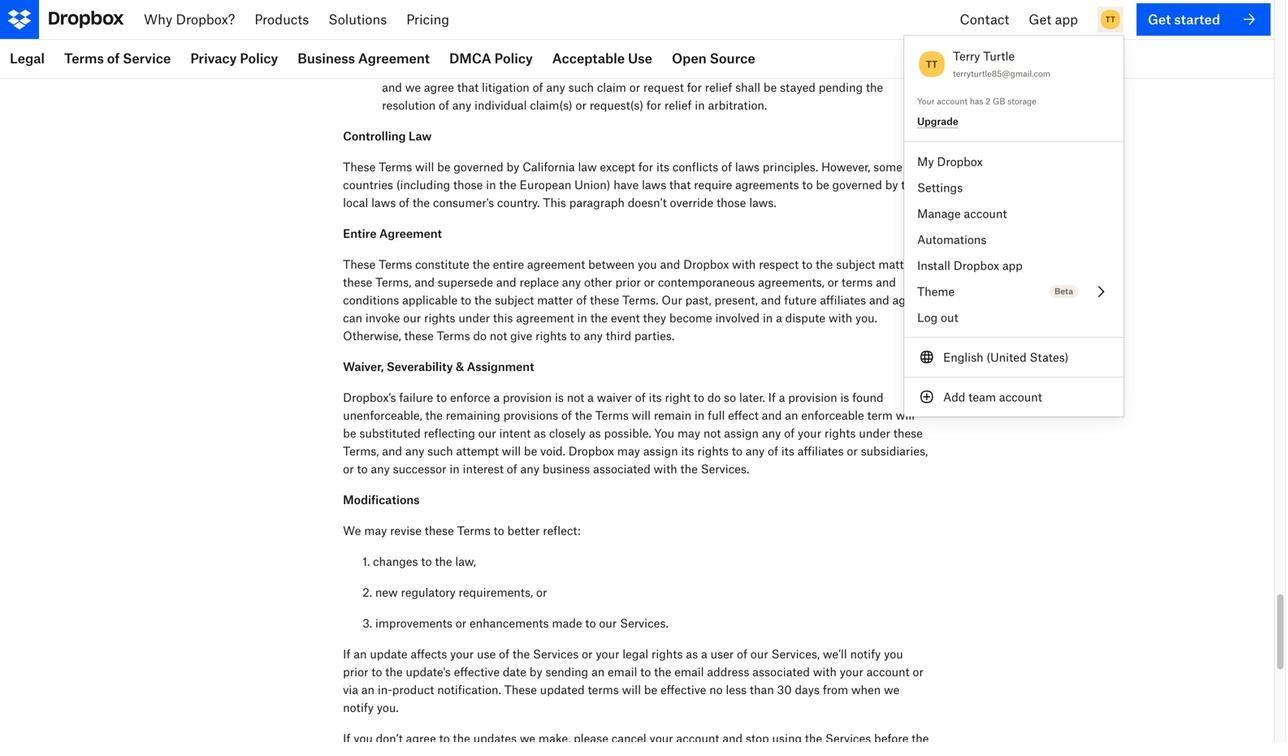 Task type: vqa. For each thing, say whether or not it's contained in the screenshot.
fourth Folder
no



Task type: describe. For each thing, give the bounding box(es) containing it.
do inside these terms constitute the entire agreement between you and dropbox with respect to the subject matter of these terms, and supersede and replace any other prior or contemporaneous agreements, or terms and conditions applicable to the subject matter of these terms. our past, present, and future affiliates and agents can invoke our rights under this agreement in the event they become involved in a dispute with you. otherwise, these terms do not give rights to any third parties.
[[473, 329, 487, 343]]

regulatory
[[401, 586, 456, 600]]

manage
[[918, 207, 961, 221]]

your
[[918, 96, 935, 106]]

a right enforce
[[494, 391, 500, 405]]

0 vertical spatial notify
[[850, 648, 881, 662]]

be up (including
[[437, 160, 451, 174]]

applicable
[[402, 293, 458, 307]]

service
[[123, 50, 171, 66]]

attempt
[[456, 445, 499, 458]]

a left waiver
[[588, 391, 594, 405]]

parties.
[[635, 329, 675, 343]]

log out
[[918, 311, 959, 325]]

terms up law,
[[457, 524, 491, 538]]

0 vertical spatial agreement
[[527, 258, 585, 271]]

agreement for business agreement
[[358, 50, 430, 66]]

prior inside these terms constitute the entire agreement between you and dropbox with respect to the subject matter of these terms, and supersede and replace any other prior or contemporaneous agreements, or terms and conditions applicable to the subject matter of these terms. our past, present, and future affiliates and agents can invoke our rights under this agreement in the event they become involved in a dispute with you. otherwise, these terms do not give rights to any third parties.
[[616, 276, 641, 289]]

1 horizontal spatial matter
[[879, 258, 915, 271]]

turtle
[[984, 49, 1015, 63]]

acceptable use
[[552, 50, 653, 66]]

product
[[392, 683, 434, 697]]

terms up &
[[437, 329, 470, 343]]

closely
[[549, 427, 586, 440]]

0 horizontal spatial by
[[507, 160, 520, 174]]

tt
[[926, 58, 938, 71]]

in left full
[[695, 409, 705, 423]]

with inside dropbox's failure to enforce a provision is not a waiver of its right to do so later. if a provision is found unenforceable, the remaining provisions of the terms will remain in full effect and an enforceable term will be substituted reflecting our intent as closely as possible. you may not assign any of your rights under these terms, and any such attempt will be void. dropbox may assign its rights to any of its affiliates or subsidiaries, or to any successor in interest of any business associated with the services.
[[654, 462, 678, 476]]

legal
[[10, 50, 45, 66]]

and down entire
[[496, 276, 517, 289]]

if inside dropbox's failure to enforce a provision is not a waiver of its right to do so later. if a provision is found unenforceable, the remaining provisions of the terms will remain in full effect and an enforceable term will be substituted reflecting our intent as closely as possible. you may not assign any of your rights under these terms, and any such attempt will be void. dropbox may assign its rights to any of its affiliates or subsidiaries, or to any successor in interest of any business associated with the services.
[[769, 391, 776, 405]]

countries
[[343, 178, 393, 192]]

except
[[600, 160, 635, 174]]

and up 'applicable'
[[415, 276, 435, 289]]

1 horizontal spatial those
[[717, 196, 746, 210]]

agreements
[[735, 178, 799, 192]]

my dropbox link
[[905, 149, 1124, 175]]

the left address at right
[[654, 666, 672, 679]]

new
[[375, 586, 398, 600]]

enhancements
[[470, 617, 549, 631]]

in down such
[[450, 462, 460, 476]]

these for these terms constitute the entire agreement between you and dropbox with respect to the subject matter of these terms, and supersede and replace any other prior or contemporaneous agreements, or terms and conditions applicable to the subject matter of these terms. our past, present, and future affiliates and agents can invoke our rights under this agreement in the event they become involved in a dispute with you. otherwise, these terms do not give rights to any third parties.
[[343, 258, 376, 271]]

associated inside dropbox's failure to enforce a provision is not a waiver of its right to do so later. if a provision is found unenforceable, the remaining provisions of the terms will remain in full effect and an enforceable term will be substituted reflecting our intent as closely as possible. you may not assign any of your rights under these terms, and any such attempt will be void. dropbox may assign its rights to any of its affiliates or subsidiaries, or to any successor in interest of any business associated with the services.
[[593, 462, 651, 476]]

source
[[710, 50, 756, 66]]

1 horizontal spatial may
[[617, 445, 640, 458]]

will down intent
[[502, 445, 521, 458]]

terms, inside these terms constitute the entire agreement between you and dropbox with respect to the subject matter of these terms, and supersede and replace any other prior or contemporaneous agreements, or terms and conditions applicable to the subject matter of these terms. our past, present, and future affiliates and agents can invoke our rights under this agreement in the event they become involved in a dispute with you. otherwise, these terms do not give rights to any third parties.
[[376, 276, 412, 289]]

terms, inside dropbox's failure to enforce a provision is not a waiver of its right to do so later. if a provision is found unenforceable, the remaining provisions of the terms will remain in full effect and an enforceable term will be substituted reflecting our intent as closely as possible. you may not assign any of your rights under these terms, and any such attempt will be void. dropbox may assign its rights to any of its affiliates or subsidiaries, or to any successor in interest of any business associated with the services.
[[343, 445, 379, 458]]

1 email from the left
[[608, 666, 637, 679]]

1 horizontal spatial assign
[[724, 427, 759, 440]]

sending
[[546, 666, 589, 679]]

manage account link
[[905, 201, 1124, 227]]

dropbox's failure to enforce a provision is not a waiver of its right to do so later. if a provision is found unenforceable, the remaining provisions of the terms will remain in full effect and an enforceable term will be substituted reflecting our intent as closely as possible. you may not assign any of your rights under these terms, and any such attempt will be void. dropbox may assign its rights to any of its affiliates or subsidiaries, or to any successor in interest of any business associated with the services.
[[343, 391, 928, 476]]

to up agreements,
[[802, 258, 813, 271]]

account right team on the right bottom of page
[[999, 391, 1043, 404]]

services. inside dropbox's failure to enforce a provision is not a waiver of its right to do so later. if a provision is found unenforceable, the remaining provisions of the terms will remain in full effect and an enforceable term will be substituted reflecting our intent as closely as possible. you may not assign any of your rights under these terms, and any such attempt will be void. dropbox may assign its rights to any of its affiliates or subsidiaries, or to any successor in interest of any business associated with the services.
[[701, 462, 750, 476]]

rights down full
[[698, 445, 729, 458]]

acceptable
[[552, 50, 625, 66]]

the up reflecting
[[426, 409, 443, 423]]

these down other
[[590, 293, 619, 307]]

replace
[[520, 276, 559, 289]]

0 horizontal spatial may
[[364, 524, 387, 538]]

require
[[694, 178, 732, 192]]

our
[[662, 293, 683, 307]]

the up supersede
[[473, 258, 490, 271]]

1 horizontal spatial laws
[[642, 178, 666, 192]]

other
[[584, 276, 612, 289]]

dropbox's
[[343, 391, 396, 405]]

constitute
[[415, 258, 470, 271]]

with right dispute
[[829, 311, 853, 325]]

override
[[670, 196, 714, 210]]

will right term
[[896, 409, 915, 423]]

terms inside the these terms will be governed by california law except for its conflicts of laws principles. however, some countries (including those in the european union) have laws that require agreements to be governed by the local laws of the consumer's country. this paragraph doesn't override those laws.
[[379, 160, 412, 174]]

by inside if an update affects your use of the services or your legal rights as a user of our services, we'll notify you prior to the update's effective date by sending an email to the email address associated with your account or via an in-product notification. these updated terms will be effective no less than 30 days from when we notify you.
[[530, 666, 543, 679]]

legal link
[[0, 39, 54, 78]]

terry
[[953, 49, 980, 63]]

that
[[670, 178, 691, 192]]

my dropbox
[[918, 155, 983, 169]]

2
[[986, 96, 991, 106]]

our inside these terms constitute the entire agreement between you and dropbox with respect to the subject matter of these terms, and supersede and replace any other prior or contemporaneous agreements, or terms and conditions applicable to the subject matter of these terms. our past, present, and future affiliates and agents can invoke our rights under this agreement in the event they become involved in a dispute with you. otherwise, these terms do not give rights to any third parties.
[[403, 311, 421, 325]]

give
[[510, 329, 533, 343]]

an inside dropbox's failure to enforce a provision is not a waiver of its right to do so later. if a provision is found unenforceable, the remaining provisions of the terms will remain in full effect and an enforceable term will be substituted reflecting our intent as closely as possible. you may not assign any of your rights under these terms, and any such attempt will be void. dropbox may assign its rights to any of its affiliates or subsidiaries, or to any successor in interest of any business associated with the services.
[[785, 409, 798, 423]]

will inside if an update affects your use of the services or your legal rights as a user of our services, we'll notify you prior to the update's effective date by sending an email to the email address associated with your account or via an in-product notification. these updated terms will be effective no less than 30 days from when we notify you.
[[622, 683, 641, 697]]

to right failure at the bottom left of the page
[[436, 391, 447, 405]]

account down settings link
[[964, 207, 1007, 221]]

in-
[[378, 683, 392, 697]]

terryturtle85@gmail.com
[[953, 69, 1051, 79]]

for
[[639, 160, 653, 174]]

to inside the these terms will be governed by california law except for its conflicts of laws principles. however, some countries (including those in the european union) have laws that require agreements to be governed by the local laws of the consumer's country. this paragraph doesn't override those laws.
[[802, 178, 813, 192]]

and up our
[[660, 258, 680, 271]]

and down agreements,
[[761, 293, 781, 307]]

to up regulatory
[[421, 555, 432, 569]]

we may revise these terms to better reflect:
[[343, 524, 581, 538]]

the down supersede
[[475, 293, 492, 307]]

with inside if an update affects your use of the services or your legal rights as a user of our services, we'll notify you prior to the update's effective date by sending an email to the email address associated with your account or via an in-product notification. these updated terms will be effective no less than 30 days from when we notify you.
[[813, 666, 837, 679]]

so
[[724, 391, 736, 405]]

2 email from the left
[[675, 666, 704, 679]]

you inside if an update affects your use of the services or your legal rights as a user of our services, we'll notify you prior to the update's effective date by sending an email to the email address associated with your account or via an in-product notification. these updated terms will be effective no less than 30 days from when we notify you.
[[884, 648, 903, 662]]

and up agents
[[876, 276, 896, 289]]

english (united states) menu item
[[905, 345, 1124, 371]]

update
[[370, 648, 408, 662]]

1 is from the left
[[555, 391, 564, 405]]

in down other
[[577, 311, 588, 325]]

1 horizontal spatial as
[[589, 427, 601, 440]]

terms down entire agreement on the left top of the page
[[379, 258, 412, 271]]

states)
[[1030, 351, 1069, 364]]

we'll
[[823, 648, 847, 662]]

terms of service link
[[54, 39, 181, 78]]

via
[[343, 683, 358, 697]]

business agreement
[[298, 50, 430, 66]]

0 horizontal spatial notify
[[343, 701, 374, 715]]

(including
[[396, 178, 450, 192]]

your up when
[[840, 666, 864, 679]]

privacy policy link
[[181, 39, 288, 78]]

entire
[[343, 227, 377, 241]]

terry turtle terryturtle85@gmail.com
[[953, 49, 1051, 79]]

better
[[508, 524, 540, 538]]

affects
[[411, 648, 447, 662]]

1 vertical spatial not
[[567, 391, 585, 405]]

to right right
[[694, 391, 705, 405]]

you. inside if an update affects your use of the services or your legal rights as a user of our services, we'll notify you prior to the update's effective date by sending an email to the email address associated with your account or via an in-product notification. these updated terms will be effective no less than 30 days from when we notify you.
[[377, 701, 399, 715]]

our right made
[[599, 617, 617, 631]]

dropbox down automations at right top
[[954, 259, 1000, 273]]

install dropbox app
[[918, 259, 1023, 273]]

less
[[726, 683, 747, 697]]

the up date on the left bottom of the page
[[513, 648, 530, 662]]

account left has
[[937, 96, 968, 106]]

to up 'modifications'
[[357, 462, 368, 476]]

the up agreements,
[[816, 258, 833, 271]]

with left respect
[[732, 258, 756, 271]]

these inside dropbox's failure to enforce a provision is not a waiver of its right to do so later. if a provision is found unenforceable, the remaining provisions of the terms will remain in full effect and an enforceable term will be substituted reflecting our intent as closely as possible. you may not assign any of your rights under these terms, and any such attempt will be void. dropbox may assign its rights to any of its affiliates or subsidiaries, or to any successor in interest of any business associated with the services.
[[894, 427, 923, 440]]

rights right give
[[536, 329, 567, 343]]

has
[[970, 96, 984, 106]]

business
[[543, 462, 590, 476]]

the left event
[[591, 311, 608, 325]]

team
[[969, 391, 996, 404]]

1 vertical spatial agreement
[[516, 311, 574, 325]]

interest
[[463, 462, 504, 476]]

0 horizontal spatial laws
[[371, 196, 396, 210]]

1 provision from the left
[[503, 391, 552, 405]]

to right made
[[585, 617, 596, 631]]

you inside these terms constitute the entire agreement between you and dropbox with respect to the subject matter of these terms, and supersede and replace any other prior or contemporaneous agreements, or terms and conditions applicable to the subject matter of these terms. our past, present, and future affiliates and agents can invoke our rights under this agreement in the event they become involved in a dispute with you. otherwise, these terms do not give rights to any third parties.
[[638, 258, 657, 271]]

revise
[[390, 524, 422, 538]]

theme menu item
[[905, 279, 1124, 305]]

waiver
[[597, 391, 632, 405]]

use
[[477, 648, 496, 662]]

the up the closely
[[575, 409, 592, 423]]

an right sending
[[592, 666, 605, 679]]

tt button
[[918, 47, 947, 81]]

under inside these terms constitute the entire agreement between you and dropbox with respect to the subject matter of these terms, and supersede and replace any other prior or contemporaneous agreements, or terms and conditions applicable to the subject matter of these terms. our past, present, and future affiliates and agents can invoke our rights under this agreement in the event they become involved in a dispute with you. otherwise, these terms do not give rights to any third parties.
[[459, 311, 490, 325]]

1 vertical spatial governed
[[833, 178, 882, 192]]

account inside if an update affects your use of the services or your legal rights as a user of our services, we'll notify you prior to the update's effective date by sending an email to the email address associated with your account or via an in-product notification. these updated terms will be effective no less than 30 days from when we notify you.
[[867, 666, 910, 679]]

associated inside if an update affects your use of the services or your legal rights as a user of our services, we'll notify you prior to the update's effective date by sending an email to the email address associated with your account or via an in-product notification. these updated terms will be effective no less than 30 days from when we notify you.
[[753, 666, 810, 679]]

privacy policy
[[190, 50, 278, 66]]

be inside if an update affects your use of the services or your legal rights as a user of our services, we'll notify you prior to the update's effective date by sending an email to the email address associated with your account or via an in-product notification. these updated terms will be effective no less than 30 days from when we notify you.
[[644, 683, 658, 697]]

the down remain
[[681, 462, 698, 476]]

rights inside if an update affects your use of the services or your legal rights as a user of our services, we'll notify you prior to the update's effective date by sending an email to the email address associated with your account or via an in-product notification. these updated terms will be effective no less than 30 days from when we notify you.
[[652, 648, 683, 662]]

the down update
[[385, 666, 403, 679]]

out
[[941, 311, 959, 325]]

possible.
[[604, 427, 652, 440]]

user
[[711, 648, 734, 662]]

upgrade button
[[918, 115, 959, 128]]

rights down 'applicable'
[[424, 311, 456, 325]]

to down legal
[[641, 666, 651, 679]]

updated
[[540, 683, 585, 697]]

its inside the these terms will be governed by california law except for its conflicts of laws principles. however, some countries (including those in the european union) have laws that require agreements to be governed by the local laws of the consumer's country. this paragraph doesn't override those laws.
[[657, 160, 670, 174]]

these inside if an update affects your use of the services or your legal rights as a user of our services, we'll notify you prior to the update's effective date by sending an email to the email address associated with your account or via an in-product notification. these updated terms will be effective no less than 30 days from when we notify you.
[[504, 683, 537, 697]]

and down later. on the bottom right
[[762, 409, 782, 423]]

to up in-
[[372, 666, 382, 679]]

any down effect
[[746, 445, 765, 458]]

improvements
[[375, 617, 453, 631]]

to down effect
[[732, 445, 743, 458]]

use
[[628, 50, 653, 66]]

the left law,
[[435, 555, 452, 569]]

the down my
[[902, 178, 919, 192]]

the up country.
[[499, 178, 517, 192]]

open
[[672, 50, 707, 66]]

to left "better"
[[494, 524, 504, 538]]

add team account
[[944, 391, 1043, 404]]

policy for dmca policy
[[495, 50, 533, 66]]

our inside dropbox's failure to enforce a provision is not a waiver of its right to do so later. if a provision is found unenforceable, the remaining provisions of the terms will remain in full effect and an enforceable term will be substituted reflecting our intent as closely as possible. you may not assign any of your rights under these terms, and any such attempt will be void. dropbox may assign its rights to any of its affiliates or subsidiaries, or to any successor in interest of any business associated with the services.
[[478, 427, 496, 440]]

any left third
[[584, 329, 603, 343]]

modifications
[[343, 493, 420, 507]]

invoke
[[366, 311, 400, 325]]

automations
[[918, 233, 987, 247]]

log out link
[[905, 305, 1124, 331]]

can
[[343, 311, 362, 325]]

a right later. on the bottom right
[[779, 391, 785, 405]]

0 horizontal spatial effective
[[454, 666, 500, 679]]



Task type: locate. For each thing, give the bounding box(es) containing it.
policy for privacy policy
[[240, 50, 278, 66]]

may right we at the left bottom
[[364, 524, 387, 538]]

not inside these terms constitute the entire agreement between you and dropbox with respect to the subject matter of these terms, and supersede and replace any other prior or contemporaneous agreements, or terms and conditions applicable to the subject matter of these terms. our past, present, and future affiliates and agents can invoke our rights under this agreement in the event they become involved in a dispute with you. otherwise, these terms do not give rights to any third parties.
[[490, 329, 507, 343]]

1 vertical spatial you.
[[377, 701, 399, 715]]

your left use
[[450, 648, 474, 662]]

of
[[107, 50, 120, 66], [722, 160, 732, 174], [399, 196, 410, 210], [918, 258, 928, 271], [577, 293, 587, 307], [635, 391, 646, 405], [562, 409, 572, 423], [784, 427, 795, 440], [768, 445, 779, 458], [507, 462, 517, 476], [499, 648, 510, 662], [737, 648, 748, 662]]

those
[[453, 178, 483, 192], [717, 196, 746, 210]]

email left address at right
[[675, 666, 704, 679]]

assign down the you
[[643, 445, 678, 458]]

1 vertical spatial laws
[[642, 178, 666, 192]]

2 is from the left
[[841, 391, 850, 405]]

your inside dropbox's failure to enforce a provision is not a waiver of its right to do so later. if a provision is found unenforceable, the remaining provisions of the terms will remain in full effect and an enforceable term will be substituted reflecting our intent as closely as possible. you may not assign any of your rights under these terms, and any such attempt will be void. dropbox may assign its rights to any of its affiliates or subsidiaries, or to any successor in interest of any business associated with the services.
[[798, 427, 822, 440]]

0 horizontal spatial prior
[[343, 666, 369, 679]]

agreement
[[527, 258, 585, 271], [516, 311, 574, 325]]

we
[[884, 683, 900, 697]]

failure
[[399, 391, 433, 405]]

our
[[403, 311, 421, 325], [478, 427, 496, 440], [599, 617, 617, 631], [751, 648, 769, 662]]

1 vertical spatial do
[[708, 391, 721, 405]]

terms inside these terms constitute the entire agreement between you and dropbox with respect to the subject matter of these terms, and supersede and replace any other prior or contemporaneous agreements, or terms and conditions applicable to the subject matter of these terms. our past, present, and future affiliates and agents can invoke our rights under this agreement in the event they become involved in a dispute with you. otherwise, these terms do not give rights to any third parties.
[[842, 276, 873, 289]]

its
[[657, 160, 670, 174], [649, 391, 662, 405], [681, 445, 694, 458], [782, 445, 795, 458]]

a inside these terms constitute the entire agreement between you and dropbox with respect to the subject matter of these terms, and supersede and replace any other prior or contemporaneous agreements, or terms and conditions applicable to the subject matter of these terms. our past, present, and future affiliates and agents can invoke our rights under this agreement in the event they become involved in a dispute with you. otherwise, these terms do not give rights to any third parties.
[[776, 311, 782, 325]]

agreement down pricing link
[[358, 50, 430, 66]]

1 vertical spatial assign
[[643, 445, 678, 458]]

1 horizontal spatial prior
[[616, 276, 641, 289]]

2 horizontal spatial by
[[886, 178, 898, 192]]

1 horizontal spatial not
[[567, 391, 585, 405]]

dmca
[[449, 50, 491, 66]]

0 horizontal spatial associated
[[593, 462, 651, 476]]

0 vertical spatial matter
[[879, 258, 915, 271]]

not up the closely
[[567, 391, 585, 405]]

be down unenforceable,
[[343, 427, 356, 440]]

1 horizontal spatial subject
[[836, 258, 876, 271]]

0 vertical spatial under
[[459, 311, 490, 325]]

provision up provisions
[[503, 391, 552, 405]]

is up enforceable
[[841, 391, 850, 405]]

subject right respect
[[836, 258, 876, 271]]

agreement
[[358, 50, 430, 66], [379, 227, 442, 241]]

0 vertical spatial agreement
[[358, 50, 430, 66]]

menu containing terry turtle
[[905, 36, 1124, 417]]

menu
[[905, 36, 1124, 417]]

between
[[588, 258, 635, 271]]

is up provisions
[[555, 391, 564, 405]]

these terms will be governed by california law except for its conflicts of laws principles. however, some countries (including those in the european union) have laws that require agreements to be governed by the local laws of the consumer's country. this paragraph doesn't override those laws.
[[343, 160, 919, 210]]

terms inside if an update affects your use of the services or your legal rights as a user of our services, we'll notify you prior to the update's effective date by sending an email to the email address associated with your account or via an in-product notification. these updated terms will be effective no less than 30 days from when we notify you.
[[588, 683, 619, 697]]

as right the closely
[[589, 427, 601, 440]]

0 horizontal spatial email
[[608, 666, 637, 679]]

waiver, severability & assignment
[[343, 360, 534, 374]]

account up "we"
[[867, 666, 910, 679]]

0 vertical spatial prior
[[616, 276, 641, 289]]

1 vertical spatial under
[[859, 427, 891, 440]]

country.
[[497, 196, 540, 210]]

add team account link
[[905, 384, 1124, 410]]

1 horizontal spatial associated
[[753, 666, 810, 679]]

0 horizontal spatial policy
[[240, 50, 278, 66]]

do
[[473, 329, 487, 343], [708, 391, 721, 405]]

you
[[655, 427, 675, 440]]

1 vertical spatial matter
[[537, 293, 573, 307]]

controlling
[[343, 129, 406, 143]]

1 horizontal spatial effective
[[661, 683, 707, 697]]

an left enforceable
[[785, 409, 798, 423]]

agreement up replace
[[527, 258, 585, 271]]

these right revise
[[425, 524, 454, 538]]

1 horizontal spatial you.
[[856, 311, 878, 325]]

dmca policy
[[449, 50, 533, 66]]

in inside the these terms will be governed by california law except for its conflicts of laws principles. however, some countries (including those in the european union) have laws that require agreements to be governed by the local laws of the consumer's country. this paragraph doesn't override those laws.
[[486, 178, 496, 192]]

1 vertical spatial associated
[[753, 666, 810, 679]]

0 vertical spatial services.
[[701, 462, 750, 476]]

1 vertical spatial by
[[886, 178, 898, 192]]

account
[[937, 96, 968, 106], [964, 207, 1007, 221], [999, 391, 1043, 404], [867, 666, 910, 679]]

0 vertical spatial those
[[453, 178, 483, 192]]

1 policy from the left
[[240, 50, 278, 66]]

storage
[[1008, 96, 1037, 106]]

governed down however,
[[833, 178, 882, 192]]

be down legal
[[644, 683, 658, 697]]

1 horizontal spatial do
[[708, 391, 721, 405]]

policy right dmca
[[495, 50, 533, 66]]

manage account
[[918, 207, 1007, 221]]

by down some
[[886, 178, 898, 192]]

a left user
[[701, 648, 708, 662]]

under down term
[[859, 427, 891, 440]]

1 vertical spatial may
[[617, 445, 640, 458]]

these up countries on the left top
[[343, 160, 376, 174]]

1 vertical spatial these
[[343, 258, 376, 271]]

0 horizontal spatial is
[[555, 391, 564, 405]]

in right involved
[[763, 311, 773, 325]]

california
[[523, 160, 575, 174]]

with
[[732, 258, 756, 271], [829, 311, 853, 325], [654, 462, 678, 476], [813, 666, 837, 679]]

made
[[552, 617, 582, 631]]

1 vertical spatial those
[[717, 196, 746, 210]]

1 horizontal spatial provision
[[789, 391, 838, 405]]

1 horizontal spatial terms
[[842, 276, 873, 289]]

do inside dropbox's failure to enforce a provision is not a waiver of its right to do so later. if a provision is found unenforceable, the remaining provisions of the terms will remain in full effect and an enforceable term will be substituted reflecting our intent as closely as possible. you may not assign any of your rights under these terms, and any such attempt will be void. dropbox may assign its rights to any of its affiliates or subsidiaries, or to any successor in interest of any business associated with the services.
[[708, 391, 721, 405]]

0 horizontal spatial those
[[453, 178, 483, 192]]

by left the california
[[507, 160, 520, 174]]

of inside terms of service link
[[107, 50, 120, 66]]

1 horizontal spatial you
[[884, 648, 903, 662]]

notification.
[[437, 683, 501, 697]]

30
[[777, 683, 792, 697]]

rights down enforceable
[[825, 427, 856, 440]]

will up possible.
[[632, 409, 651, 423]]

date
[[503, 666, 527, 679]]

terms, down substituted on the left bottom of page
[[343, 445, 379, 458]]

may down possible.
[[617, 445, 640, 458]]

to left third
[[570, 329, 581, 343]]

1 vertical spatial prior
[[343, 666, 369, 679]]

laws up doesn't
[[642, 178, 666, 192]]

2 vertical spatial may
[[364, 524, 387, 538]]

to down supersede
[[461, 293, 471, 307]]

0 vertical spatial terms,
[[376, 276, 412, 289]]

subject up this
[[495, 293, 534, 307]]

full
[[708, 409, 725, 423]]

our inside if an update affects your use of the services or your legal rights as a user of our services, we'll notify you prior to the update's effective date by sending an email to the email address associated with your account or via an in-product notification. these updated terms will be effective no less than 30 days from when we notify you.
[[751, 648, 769, 662]]

law
[[409, 129, 432, 143]]

laws.
[[749, 196, 777, 210]]

these inside the these terms will be governed by california law except for its conflicts of laws principles. however, some countries (including those in the european union) have laws that require agreements to be governed by the local laws of the consumer's country. this paragraph doesn't override those laws.
[[343, 160, 376, 174]]

0 vertical spatial may
[[678, 427, 701, 440]]

enforceable
[[802, 409, 864, 423]]

term
[[868, 409, 893, 423]]

2 horizontal spatial as
[[686, 648, 698, 662]]

terms right agreements,
[[842, 276, 873, 289]]

1 horizontal spatial notify
[[850, 648, 881, 662]]

local
[[343, 196, 368, 210]]

2 vertical spatial laws
[[371, 196, 396, 210]]

dropbox inside these terms constitute the entire agreement between you and dropbox with respect to the subject matter of these terms, and supersede and replace any other prior or contemporaneous agreements, or terms and conditions applicable to the subject matter of these terms. our past, present, and future affiliates and agents can invoke our rights under this agreement in the event they become involved in a dispute with you. otherwise, these terms do not give rights to any third parties.
[[684, 258, 729, 271]]

2 vertical spatial not
[[704, 427, 721, 440]]

an left in-
[[361, 683, 375, 697]]

associated
[[593, 462, 651, 476], [753, 666, 810, 679]]

0 vertical spatial laws
[[735, 160, 760, 174]]

dropbox inside dropbox's failure to enforce a provision is not a waiver of its right to do so later. if a provision is found unenforceable, the remaining provisions of the terms will remain in full effect and an enforceable term will be substituted reflecting our intent as closely as possible. you may not assign any of your rights under these terms, and any such attempt will be void. dropbox may assign its rights to any of its affiliates or subsidiaries, or to any successor in interest of any business associated with the services.
[[569, 445, 614, 458]]

0 vertical spatial by
[[507, 160, 520, 174]]

0 horizontal spatial matter
[[537, 293, 573, 307]]

terms right legal
[[64, 50, 104, 66]]

theme
[[918, 285, 955, 299]]

effective left no
[[661, 683, 707, 697]]

an left update
[[354, 648, 367, 662]]

terms.
[[623, 293, 659, 307]]

our up than
[[751, 648, 769, 662]]

be down however,
[[816, 178, 830, 192]]

effective
[[454, 666, 500, 679], [661, 683, 707, 697]]

as down provisions
[[534, 427, 546, 440]]

if up the via
[[343, 648, 351, 662]]

conflicts
[[673, 160, 719, 174]]

2 vertical spatial by
[[530, 666, 543, 679]]

conditions
[[343, 293, 399, 307]]

0 vertical spatial affiliates
[[820, 293, 866, 307]]

dispute
[[786, 311, 826, 325]]

1 vertical spatial notify
[[343, 701, 374, 715]]

matter down replace
[[537, 293, 573, 307]]

provision
[[503, 391, 552, 405], [789, 391, 838, 405]]

with down the you
[[654, 462, 678, 476]]

in up the consumer's
[[486, 178, 496, 192]]

than
[[750, 683, 774, 697]]

such
[[428, 445, 453, 458]]

0 vertical spatial terms
[[842, 276, 873, 289]]

0 horizontal spatial provision
[[503, 391, 552, 405]]

1 horizontal spatial if
[[769, 391, 776, 405]]

1 vertical spatial affiliates
[[798, 445, 844, 458]]

is
[[555, 391, 564, 405], [841, 391, 850, 405]]

dropbox up settings
[[937, 155, 983, 169]]

our down 'applicable'
[[403, 311, 421, 325]]

not down full
[[704, 427, 721, 440]]

1 horizontal spatial services.
[[701, 462, 750, 476]]

rights right legal
[[652, 648, 683, 662]]

prior up terms.
[[616, 276, 641, 289]]

reflect:
[[543, 524, 581, 538]]

you up "we"
[[884, 648, 903, 662]]

this
[[543, 196, 566, 210]]

you. down in-
[[377, 701, 399, 715]]

0 vertical spatial do
[[473, 329, 487, 343]]

prior up the via
[[343, 666, 369, 679]]

any up 'modifications'
[[371, 462, 390, 476]]

terms inside dropbox's failure to enforce a provision is not a waiver of its right to do so later. if a provision is found unenforceable, the remaining provisions of the terms will remain in full effect and an enforceable term will be substituted reflecting our intent as closely as possible. you may not assign any of your rights under these terms, and any such attempt will be void. dropbox may assign its rights to any of its affiliates or subsidiaries, or to any successor in interest of any business associated with the services.
[[596, 409, 629, 423]]

dropbox up the contemporaneous
[[684, 258, 729, 271]]

agreement inside business agreement link
[[358, 50, 430, 66]]

0 horizontal spatial assign
[[643, 445, 678, 458]]

0 vertical spatial assign
[[724, 427, 759, 440]]

the down (including
[[413, 196, 430, 210]]

2 policy from the left
[[495, 50, 533, 66]]

you.
[[856, 311, 878, 325], [377, 701, 399, 715]]

0 horizontal spatial you.
[[377, 701, 399, 715]]

1 vertical spatial services.
[[620, 617, 669, 631]]

1 horizontal spatial under
[[859, 427, 891, 440]]

2 horizontal spatial laws
[[735, 160, 760, 174]]

unenforceable,
[[343, 409, 422, 423]]

update's
[[406, 666, 451, 679]]

supersede
[[438, 276, 493, 289]]

address
[[707, 666, 750, 679]]

effective up notification.
[[454, 666, 500, 679]]

you
[[638, 258, 657, 271], [884, 648, 903, 662]]

choose a language: image
[[918, 348, 937, 367]]

1 horizontal spatial email
[[675, 666, 704, 679]]

as left user
[[686, 648, 698, 662]]

you. inside these terms constitute the entire agreement between you and dropbox with respect to the subject matter of these terms, and supersede and replace any other prior or contemporaneous agreements, or terms and conditions applicable to the subject matter of these terms. our past, present, and future affiliates and agents can invoke our rights under this agreement in the event they become involved in a dispute with you. otherwise, these terms do not give rights to any third parties.
[[856, 311, 878, 325]]

will
[[415, 160, 434, 174], [632, 409, 651, 423], [896, 409, 915, 423], [502, 445, 521, 458], [622, 683, 641, 697]]

0 vertical spatial governed
[[454, 160, 504, 174]]

legal
[[623, 648, 649, 662]]

a inside if an update affects your use of the services or your legal rights as a user of our services, we'll notify you prior to the update's effective date by sending an email to the email address associated with your account or via an in-product notification. these updated terms will be effective no less than 30 days from when we notify you.
[[701, 648, 708, 662]]

these inside these terms constitute the entire agreement between you and dropbox with respect to the subject matter of these terms, and supersede and replace any other prior or contemporaneous agreements, or terms and conditions applicable to the subject matter of these terms. our past, present, and future affiliates and agents can invoke our rights under this agreement in the event they become involved in a dispute with you. otherwise, these terms do not give rights to any third parties.
[[343, 258, 376, 271]]

any left business
[[521, 462, 540, 476]]

to down principles.
[[802, 178, 813, 192]]

under inside dropbox's failure to enforce a provision is not a waiver of its right to do so later. if a provision is found unenforceable, the remaining provisions of the terms will remain in full effect and an enforceable term will be substituted reflecting our intent as closely as possible. you may not assign any of your rights under these terms, and any such attempt will be void. dropbox may assign its rights to any of its affiliates or subsidiaries, or to any successor in interest of any business associated with the services.
[[859, 427, 891, 440]]

1 horizontal spatial by
[[530, 666, 543, 679]]

2 provision from the left
[[789, 391, 838, 405]]

any left other
[[562, 276, 581, 289]]

dropbox
[[937, 155, 983, 169], [684, 258, 729, 271], [954, 259, 1000, 273], [569, 445, 614, 458]]

notify right we'll at the bottom right of the page
[[850, 648, 881, 662]]

terms down sending
[[588, 683, 619, 697]]

settings
[[918, 181, 963, 195]]

upgrade
[[918, 115, 959, 128]]

will inside the these terms will be governed by california law except for its conflicts of laws principles. however, some countries (including those in the european union) have laws that require agreements to be governed by the local laws of the consumer's country. this paragraph doesn't override those laws.
[[415, 160, 434, 174]]

assignment
[[467, 360, 534, 374]]

to
[[802, 178, 813, 192], [802, 258, 813, 271], [461, 293, 471, 307], [570, 329, 581, 343], [436, 391, 447, 405], [694, 391, 705, 405], [732, 445, 743, 458], [357, 462, 368, 476], [494, 524, 504, 538], [421, 555, 432, 569], [585, 617, 596, 631], [372, 666, 382, 679], [641, 666, 651, 679]]

1 horizontal spatial is
[[841, 391, 850, 405]]

this
[[493, 311, 513, 325]]

your left legal
[[596, 648, 620, 662]]

any up the successor
[[405, 445, 425, 458]]

agreement up constitute
[[379, 227, 442, 241]]

and left agents
[[869, 293, 890, 307]]

automations link
[[905, 227, 1124, 253]]

1 vertical spatial terms,
[[343, 445, 379, 458]]

not
[[490, 329, 507, 343], [567, 391, 585, 405], [704, 427, 721, 440]]

english (united states)
[[944, 351, 1069, 364]]

reflecting
[[424, 427, 475, 440]]

law,
[[455, 555, 476, 569]]

0 vertical spatial if
[[769, 391, 776, 405]]

these down date on the left bottom of the page
[[504, 683, 537, 697]]

our up attempt
[[478, 427, 496, 440]]

0 horizontal spatial as
[[534, 427, 546, 440]]

successor
[[393, 462, 447, 476]]

1 vertical spatial terms
[[588, 683, 619, 697]]

1 vertical spatial subject
[[495, 293, 534, 307]]

affiliates inside these terms constitute the entire agreement between you and dropbox with respect to the subject matter of these terms, and supersede and replace any other prior or contemporaneous agreements, or terms and conditions applicable to the subject matter of these terms. our past, present, and future affiliates and agents can invoke our rights under this agreement in the event they become involved in a dispute with you. otherwise, these terms do not give rights to any third parties.
[[820, 293, 866, 307]]

0 horizontal spatial if
[[343, 648, 351, 662]]

&
[[456, 360, 464, 374]]

these for these terms will be governed by california law except for its conflicts of laws principles. however, some countries (including those in the european union) have laws that require agreements to be governed by the local laws of the consumer's country. this paragraph doesn't override those laws.
[[343, 160, 376, 174]]

0 vertical spatial subject
[[836, 258, 876, 271]]

be left void.
[[524, 445, 537, 458]]

0 horizontal spatial subject
[[495, 293, 534, 307]]

0 horizontal spatial not
[[490, 329, 507, 343]]

0 horizontal spatial terms
[[588, 683, 619, 697]]

if an update affects your use of the services or your legal rights as a user of our services, we'll notify you prior to the update's effective date by sending an email to the email address associated with your account or via an in-product notification. these updated terms will be effective no less than 30 days from when we notify you.
[[343, 648, 924, 715]]

0 horizontal spatial services.
[[620, 617, 669, 631]]

affiliates inside dropbox's failure to enforce a provision is not a waiver of its right to do so later. if a provision is found unenforceable, the remaining provisions of the terms will remain in full effect and an enforceable term will be substituted reflecting our intent as closely as possible. you may not assign any of your rights under these terms, and any such attempt will be void. dropbox may assign its rights to any of its affiliates or subsidiaries, or to any successor in interest of any business associated with the services.
[[798, 445, 844, 458]]

when
[[852, 683, 881, 697]]

0 vertical spatial these
[[343, 160, 376, 174]]

2 horizontal spatial not
[[704, 427, 721, 440]]

2 vertical spatial these
[[504, 683, 537, 697]]

dropbox down the closely
[[569, 445, 614, 458]]

affiliates up dispute
[[820, 293, 866, 307]]

0 vertical spatial not
[[490, 329, 507, 343]]

0 horizontal spatial do
[[473, 329, 487, 343]]

0 vertical spatial effective
[[454, 666, 500, 679]]

as inside if an update affects your use of the services or your legal rights as a user of our services, we'll notify you prior to the update's effective date by sending an email to the email address associated with your account or via an in-product notification. these updated terms will be effective no less than 30 days from when we notify you.
[[686, 648, 698, 662]]

terms, up conditions
[[376, 276, 412, 289]]

these up severability
[[404, 329, 434, 343]]

account menu image
[[1098, 7, 1124, 33]]

under left this
[[459, 311, 490, 325]]

2 horizontal spatial may
[[678, 427, 701, 440]]

these up conditions
[[343, 276, 372, 289]]

0 horizontal spatial you
[[638, 258, 657, 271]]

agreement for entire agreement
[[379, 227, 442, 241]]

0 horizontal spatial under
[[459, 311, 490, 325]]

0 horizontal spatial governed
[[454, 160, 504, 174]]

prior inside if an update affects your use of the services or your legal rights as a user of our services, we'll notify you prior to the update's effective date by sending an email to the email address associated with your account or via an in-product notification. these updated terms will be effective no less than 30 days from when we notify you.
[[343, 666, 369, 679]]

1 vertical spatial you
[[884, 648, 903, 662]]

associated down possible.
[[593, 462, 651, 476]]

changes
[[373, 555, 418, 569]]

enforce
[[450, 391, 490, 405]]

0 vertical spatial you
[[638, 258, 657, 271]]

if inside if an update affects your use of the services or your legal rights as a user of our services, we'll notify you prior to the update's effective date by sending an email to the email address associated with your account or via an in-product notification. these updated terms will be effective no less than 30 days from when we notify you.
[[343, 648, 351, 662]]

laws
[[735, 160, 760, 174], [642, 178, 666, 192], [371, 196, 396, 210]]

0 vertical spatial you.
[[856, 311, 878, 325]]

waiver,
[[343, 360, 384, 374]]

any down later. on the bottom right
[[762, 427, 781, 440]]

will down legal
[[622, 683, 641, 697]]

settings link
[[905, 175, 1124, 201]]

and down substituted on the left bottom of page
[[382, 445, 402, 458]]

entire agreement
[[343, 227, 442, 241]]

remaining
[[446, 409, 501, 423]]

1 vertical spatial effective
[[661, 683, 707, 697]]



